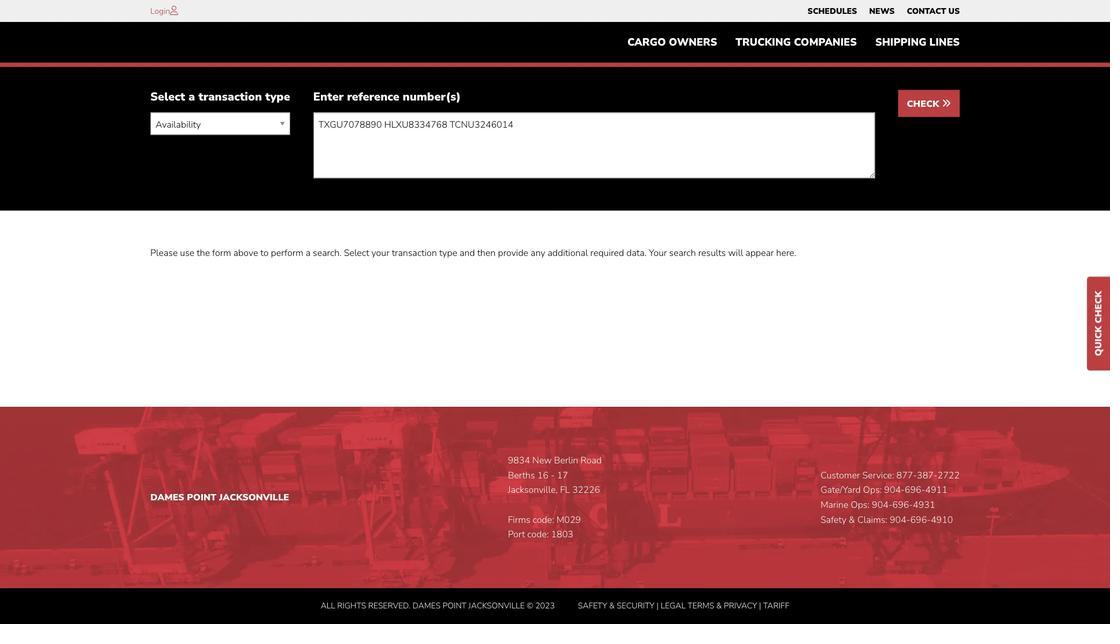 Task type: locate. For each thing, give the bounding box(es) containing it.
696-
[[905, 484, 926, 497], [893, 499, 913, 511], [910, 514, 931, 526]]

904-
[[884, 484, 905, 497], [872, 499, 893, 511], [890, 514, 911, 526]]

1 vertical spatial type
[[439, 247, 457, 259]]

2 vertical spatial 904-
[[890, 514, 911, 526]]

1 horizontal spatial check
[[1092, 291, 1105, 324]]

1 vertical spatial safety
[[578, 601, 607, 612]]

1 horizontal spatial safety
[[821, 514, 847, 526]]

jacksonville,
[[508, 484, 558, 497]]

0 vertical spatial jacksonville
[[219, 492, 289, 504]]

service:
[[863, 469, 894, 482]]

904- down 877-
[[884, 484, 905, 497]]

type left and
[[439, 247, 457, 259]]

jacksonville
[[219, 492, 289, 504], [469, 601, 525, 612]]

1 vertical spatial jacksonville
[[469, 601, 525, 612]]

1 vertical spatial a
[[306, 247, 311, 259]]

0 horizontal spatial transaction
[[198, 89, 262, 105]]

904- up claims:
[[872, 499, 893, 511]]

customer service: 877-387-2722 gate/yard ops: 904-696-4911 marine ops: 904-696-4931 safety & claims: 904-696-4910
[[821, 469, 960, 526]]

safety left security
[[578, 601, 607, 612]]

news
[[869, 5, 895, 16]]

1 horizontal spatial point
[[443, 601, 467, 612]]

0 horizontal spatial select
[[150, 89, 185, 105]]

ops:
[[863, 484, 882, 497], [851, 499, 870, 511]]

1 horizontal spatial type
[[439, 247, 457, 259]]

reserved.
[[368, 601, 411, 612]]

rights
[[337, 601, 366, 612]]

0 vertical spatial transaction
[[198, 89, 262, 105]]

number(s)
[[403, 89, 461, 105]]

shipping
[[876, 35, 927, 49]]

will
[[728, 247, 743, 259]]

& left claims:
[[849, 514, 855, 526]]

0 horizontal spatial type
[[265, 89, 290, 105]]

trucking
[[736, 35, 791, 49]]

code:
[[533, 514, 554, 526], [527, 529, 549, 541]]

0 horizontal spatial safety
[[578, 601, 607, 612]]

1 horizontal spatial select
[[344, 247, 369, 259]]

angle double right image
[[942, 99, 951, 108]]

0 vertical spatial menu bar
[[802, 3, 966, 19]]

0 vertical spatial a
[[189, 89, 195, 105]]

safety
[[821, 514, 847, 526], [578, 601, 607, 612]]

lines
[[930, 35, 960, 49]]

type
[[265, 89, 290, 105], [439, 247, 457, 259]]

menu bar up shipping
[[802, 3, 966, 19]]

point
[[187, 492, 217, 504], [443, 601, 467, 612]]

firms
[[508, 514, 530, 526]]

32226
[[572, 484, 600, 497]]

0 vertical spatial code:
[[533, 514, 554, 526]]

firms code:  m029 port code:  1803
[[508, 514, 581, 541]]

customer
[[821, 469, 860, 482]]

1 horizontal spatial &
[[716, 601, 722, 612]]

form
[[212, 247, 231, 259]]

companies
[[794, 35, 857, 49]]

login link
[[150, 5, 170, 16]]

0 vertical spatial select
[[150, 89, 185, 105]]

transaction
[[198, 89, 262, 105], [392, 247, 437, 259]]

0 horizontal spatial |
[[657, 601, 659, 612]]

1 horizontal spatial dames
[[413, 601, 441, 612]]

select
[[150, 89, 185, 105], [344, 247, 369, 259]]

then
[[477, 247, 496, 259]]

ops: down service:
[[863, 484, 882, 497]]

provide
[[498, 247, 528, 259]]

type left enter
[[265, 89, 290, 105]]

quick
[[1092, 326, 1105, 356]]

1 vertical spatial menu bar
[[618, 31, 969, 54]]

footer containing 9834 new berlin road
[[0, 407, 1110, 625]]

legal
[[661, 601, 686, 612]]

904- right claims:
[[890, 514, 911, 526]]

claims:
[[858, 514, 888, 526]]

& inside customer service: 877-387-2722 gate/yard ops: 904-696-4911 marine ops: 904-696-4931 safety & claims: 904-696-4910
[[849, 514, 855, 526]]

1 horizontal spatial jacksonville
[[469, 601, 525, 612]]

& left security
[[609, 601, 615, 612]]

select a transaction type
[[150, 89, 290, 105]]

9834
[[508, 455, 530, 467]]

&
[[849, 514, 855, 526], [609, 601, 615, 612], [716, 601, 722, 612]]

menu bar
[[802, 3, 966, 19], [618, 31, 969, 54]]

cargo
[[628, 35, 666, 49]]

& right terms
[[716, 601, 722, 612]]

0 vertical spatial check
[[907, 97, 942, 110]]

any
[[531, 247, 545, 259]]

0 vertical spatial safety
[[821, 514, 847, 526]]

0 vertical spatial type
[[265, 89, 290, 105]]

1 horizontal spatial |
[[759, 601, 761, 612]]

2 horizontal spatial &
[[849, 514, 855, 526]]

safety down marine at the right
[[821, 514, 847, 526]]

legal terms & privacy link
[[661, 601, 757, 612]]

1 vertical spatial select
[[344, 247, 369, 259]]

cargo owners
[[628, 35, 717, 49]]

0 vertical spatial ops:
[[863, 484, 882, 497]]

1 vertical spatial transaction
[[392, 247, 437, 259]]

ops: up claims:
[[851, 499, 870, 511]]

0 horizontal spatial check
[[907, 97, 942, 110]]

Enter reference number(s) text field
[[313, 112, 875, 178]]

footer
[[0, 407, 1110, 625]]

safety inside customer service: 877-387-2722 gate/yard ops: 904-696-4911 marine ops: 904-696-4931 safety & claims: 904-696-4910
[[821, 514, 847, 526]]

enter
[[313, 89, 344, 105]]

owners
[[669, 35, 717, 49]]

|
[[657, 601, 659, 612], [759, 601, 761, 612]]

port
[[508, 529, 525, 541]]

security
[[617, 601, 655, 612]]

code: right port
[[527, 529, 549, 541]]

1 horizontal spatial a
[[306, 247, 311, 259]]

terms
[[688, 601, 714, 612]]

0 vertical spatial 696-
[[905, 484, 926, 497]]

| left tariff link
[[759, 601, 761, 612]]

0 vertical spatial dames
[[150, 492, 184, 504]]

0 horizontal spatial &
[[609, 601, 615, 612]]

2 vertical spatial 696-
[[910, 514, 931, 526]]

1803
[[551, 529, 573, 541]]

code: up 1803
[[533, 514, 554, 526]]

login
[[150, 5, 170, 16]]

menu bar down schedules link
[[618, 31, 969, 54]]

dames
[[150, 492, 184, 504], [413, 601, 441, 612]]

2023
[[535, 601, 555, 612]]

877-
[[897, 469, 917, 482]]

1 vertical spatial code:
[[527, 529, 549, 541]]

0 vertical spatial point
[[187, 492, 217, 504]]

| left legal
[[657, 601, 659, 612]]

schedules
[[808, 5, 857, 16]]

check
[[907, 97, 942, 110], [1092, 291, 1105, 324]]

1 vertical spatial point
[[443, 601, 467, 612]]



Task type: vqa. For each thing, say whether or not it's contained in the screenshot.
the top Select
yes



Task type: describe. For each thing, give the bounding box(es) containing it.
news link
[[869, 3, 895, 19]]

required
[[590, 247, 624, 259]]

marine
[[821, 499, 849, 511]]

fl
[[560, 484, 570, 497]]

search
[[669, 247, 696, 259]]

berlin
[[554, 455, 578, 467]]

contact
[[907, 5, 946, 16]]

all
[[321, 601, 335, 612]]

check inside button
[[907, 97, 942, 110]]

1 | from the left
[[657, 601, 659, 612]]

4910
[[931, 514, 953, 526]]

0 horizontal spatial dames
[[150, 492, 184, 504]]

to
[[261, 247, 269, 259]]

m029
[[557, 514, 581, 526]]

1 vertical spatial ops:
[[851, 499, 870, 511]]

0 horizontal spatial point
[[187, 492, 217, 504]]

your
[[372, 247, 390, 259]]

contact us link
[[907, 3, 960, 19]]

quick check link
[[1087, 277, 1110, 371]]

reference
[[347, 89, 400, 105]]

9834 new berlin road berths 16 - 17 jacksonville, fl 32226
[[508, 455, 602, 497]]

the
[[197, 247, 210, 259]]

appear
[[746, 247, 774, 259]]

1 vertical spatial 696-
[[893, 499, 913, 511]]

search.
[[313, 247, 342, 259]]

above
[[233, 247, 258, 259]]

schedules link
[[808, 3, 857, 19]]

quick check
[[1092, 291, 1105, 356]]

please
[[150, 247, 178, 259]]

safety & security | legal terms & privacy | tariff
[[578, 601, 790, 612]]

road
[[581, 455, 602, 467]]

all rights reserved. dames point jacksonville © 2023
[[321, 601, 555, 612]]

results
[[698, 247, 726, 259]]

1 vertical spatial check
[[1092, 291, 1105, 324]]

perform
[[271, 247, 303, 259]]

tariff
[[763, 601, 790, 612]]

please use the form above to perform a search. select your transaction type and then provide any additional required data. your search results will appear here.
[[150, 247, 796, 259]]

enter reference number(s)
[[313, 89, 461, 105]]

shipping lines
[[876, 35, 960, 49]]

1 vertical spatial dames
[[413, 601, 441, 612]]

4911
[[926, 484, 948, 497]]

and
[[460, 247, 475, 259]]

©
[[527, 601, 533, 612]]

trucking companies link
[[727, 31, 866, 54]]

4931
[[913, 499, 935, 511]]

menu bar containing schedules
[[802, 3, 966, 19]]

2722
[[938, 469, 960, 482]]

check button
[[898, 90, 960, 117]]

0 horizontal spatial a
[[189, 89, 195, 105]]

us
[[949, 5, 960, 16]]

cargo owners link
[[618, 31, 727, 54]]

contact us
[[907, 5, 960, 16]]

safety & security link
[[578, 601, 655, 612]]

additional
[[548, 247, 588, 259]]

user image
[[170, 6, 178, 15]]

1 vertical spatial 904-
[[872, 499, 893, 511]]

17
[[557, 469, 568, 482]]

16
[[538, 469, 549, 482]]

berths
[[508, 469, 535, 482]]

use
[[180, 247, 194, 259]]

387-
[[917, 469, 938, 482]]

tariff link
[[763, 601, 790, 612]]

2 | from the left
[[759, 601, 761, 612]]

privacy
[[724, 601, 757, 612]]

shipping lines link
[[866, 31, 969, 54]]

-
[[551, 469, 555, 482]]

data.
[[627, 247, 647, 259]]

1 horizontal spatial transaction
[[392, 247, 437, 259]]

0 vertical spatial 904-
[[884, 484, 905, 497]]

trucking companies
[[736, 35, 857, 49]]

here.
[[776, 247, 796, 259]]

menu bar containing cargo owners
[[618, 31, 969, 54]]

dames point jacksonville
[[150, 492, 289, 504]]

0 horizontal spatial jacksonville
[[219, 492, 289, 504]]

your
[[649, 247, 667, 259]]

new
[[533, 455, 552, 467]]

gate/yard
[[821, 484, 861, 497]]



